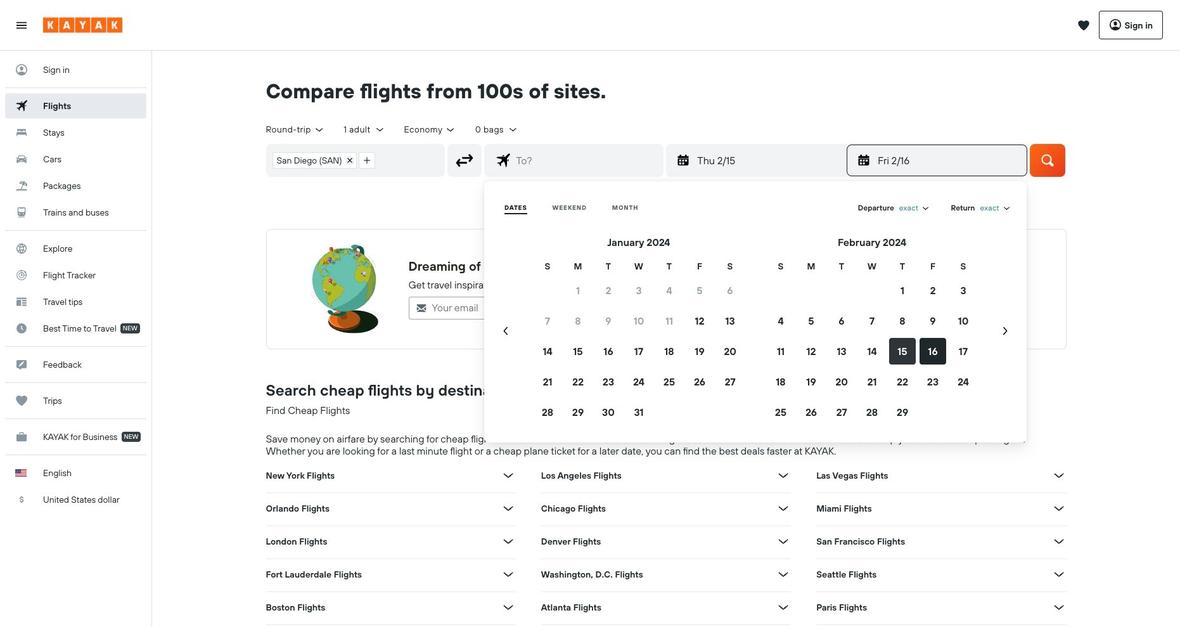 Task type: locate. For each thing, give the bounding box(es) containing it.
friday february 16th element
[[879, 153, 1019, 168]]

list item down trip type round-trip field
[[272, 152, 357, 169]]

list
[[267, 144, 381, 176]]

Flight destination input text field
[[511, 144, 663, 176]]

1 list item from the left
[[272, 152, 357, 169]]

navigation menu image
[[15, 19, 28, 31]]

menu
[[490, 197, 1022, 427]]

list item
[[272, 152, 357, 169], [359, 152, 375, 169]]

Flight origin input text field
[[381, 144, 445, 176]]

None field
[[900, 203, 931, 213], [981, 203, 1012, 213], [900, 203, 931, 213], [981, 203, 1012, 213]]

remove image
[[347, 157, 353, 163]]

1 horizontal spatial list item
[[359, 152, 375, 169]]

0 horizontal spatial list item
[[272, 152, 357, 169]]

list item right remove icon
[[359, 152, 375, 169]]



Task type: describe. For each thing, give the bounding box(es) containing it.
end date calendar input use left and right arrow keys to change day. use up and down arrow keys to change week. tab
[[490, 235, 1022, 427]]

Enter your email address to sign up for our newsletter text field
[[427, 297, 637, 319]]

2 list item from the left
[[359, 152, 375, 169]]

Cabin type Economy field
[[404, 124, 457, 135]]

Weekend radio
[[553, 204, 587, 212]]

Month radio
[[613, 204, 639, 212]]

thursday february 15th element
[[698, 153, 839, 168]]

united states (english) image
[[15, 469, 27, 477]]

swap departure airport and destination airport image
[[453, 148, 477, 172]]

Dates radio
[[505, 204, 527, 212]]

Trip type Round-trip field
[[266, 124, 325, 135]]



Task type: vqa. For each thing, say whether or not it's contained in the screenshot.
Enter your email address to sign up for our newsletter "text box"
yes



